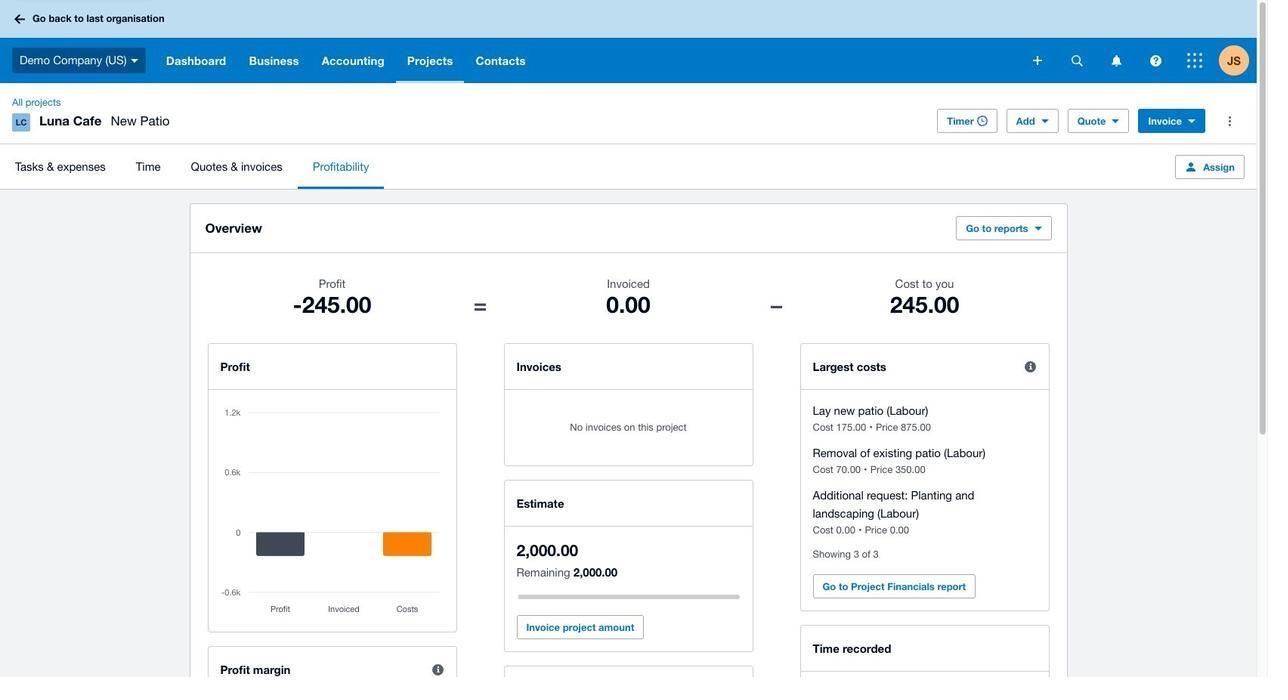 Task type: vqa. For each thing, say whether or not it's contained in the screenshot.
More options icon
yes



Task type: locate. For each thing, give the bounding box(es) containing it.
svg image
[[14, 14, 25, 24], [1188, 53, 1203, 68], [1034, 56, 1043, 65], [131, 59, 138, 63]]

1 vertical spatial more info image
[[423, 655, 453, 678]]

2 horizontal spatial svg image
[[1151, 55, 1162, 66]]

0 horizontal spatial svg image
[[1072, 55, 1083, 66]]

0 horizontal spatial more info image
[[423, 655, 453, 678]]

more info image
[[1016, 352, 1046, 382], [423, 655, 453, 678]]

svg image
[[1072, 55, 1083, 66], [1112, 55, 1122, 66], [1151, 55, 1162, 66]]

1 horizontal spatial more info image
[[1016, 352, 1046, 382]]

1 horizontal spatial svg image
[[1112, 55, 1122, 66]]

banner
[[0, 0, 1258, 83]]



Task type: describe. For each thing, give the bounding box(es) containing it.
2 svg image from the left
[[1112, 55, 1122, 66]]

more options image
[[1215, 106, 1245, 136]]

1 svg image from the left
[[1072, 55, 1083, 66]]

3 svg image from the left
[[1151, 55, 1162, 66]]

0 vertical spatial more info image
[[1016, 352, 1046, 382]]



